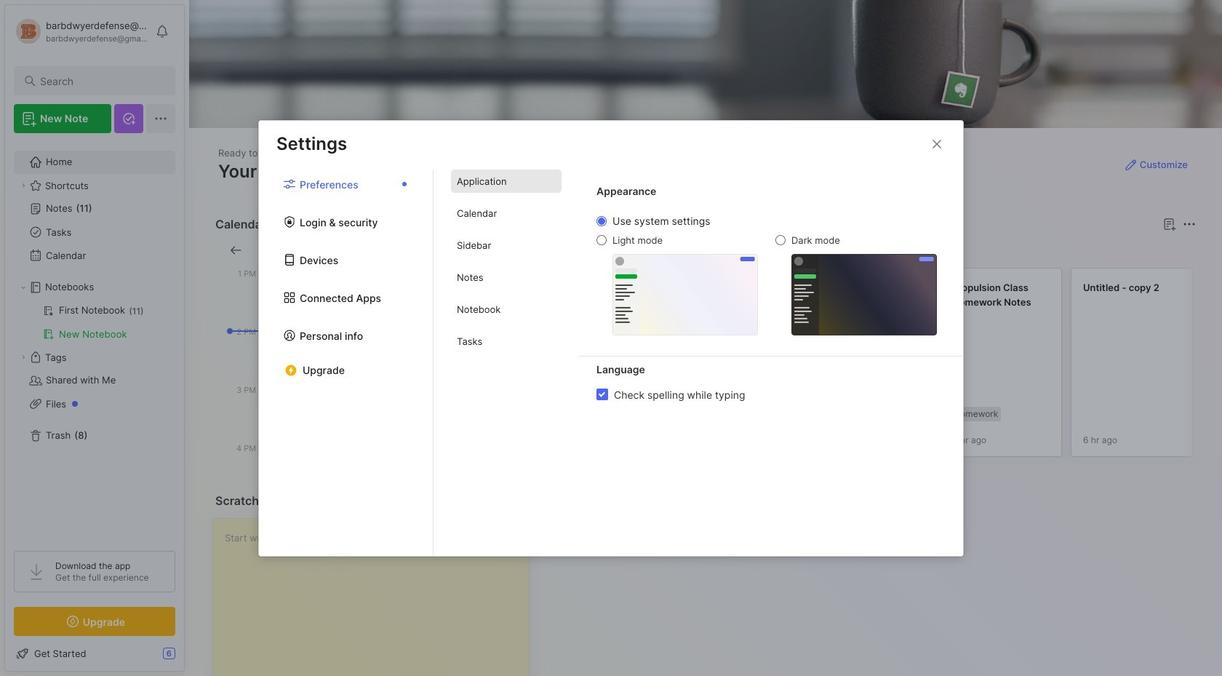 Task type: describe. For each thing, give the bounding box(es) containing it.
main element
[[0, 0, 189, 676]]

group inside the main element
[[14, 299, 175, 346]]

Start writing… text field
[[225, 519, 529, 676]]

tree inside the main element
[[5, 142, 184, 538]]



Task type: locate. For each thing, give the bounding box(es) containing it.
Search text field
[[40, 74, 162, 88]]

tree
[[5, 142, 184, 538]]

None radio
[[597, 216, 607, 226], [597, 235, 607, 245], [776, 235, 786, 245], [597, 216, 607, 226], [597, 235, 607, 245], [776, 235, 786, 245]]

expand tags image
[[19, 353, 28, 362]]

group
[[14, 299, 175, 346]]

close image
[[929, 135, 946, 153]]

None search field
[[40, 72, 162, 90]]

tab
[[451, 170, 562, 193], [451, 202, 562, 225], [451, 234, 562, 257], [551, 242, 593, 259], [599, 242, 658, 259], [451, 266, 562, 289], [451, 298, 562, 321], [451, 330, 562, 353]]

None checkbox
[[597, 389, 609, 400]]

row group
[[548, 268, 1223, 466]]

option group
[[597, 215, 938, 335]]

expand notebooks image
[[19, 283, 28, 292]]

none search field inside the main element
[[40, 72, 162, 90]]

tab list
[[259, 170, 434, 556], [434, 170, 579, 556], [551, 242, 1195, 259]]



Task type: vqa. For each thing, say whether or not it's contained in the screenshot.
Choose default view option for PDFs field
no



